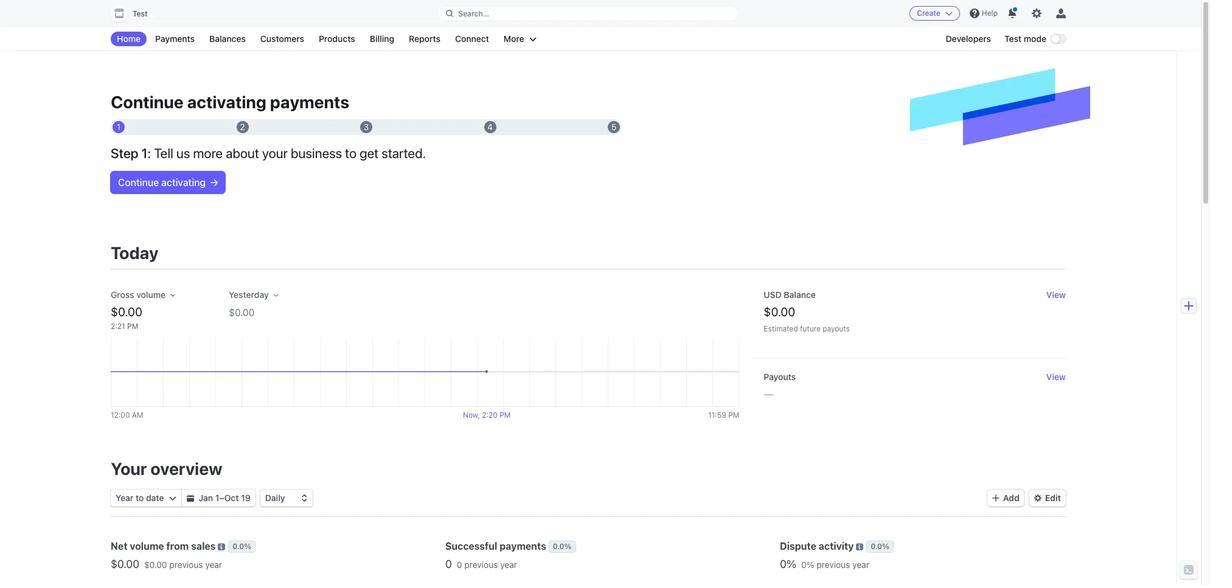 Task type: describe. For each thing, give the bounding box(es) containing it.
view for $0.00
[[1047, 290, 1066, 300]]

successful payments
[[445, 541, 546, 552]]

am
[[132, 411, 143, 420]]

billing
[[370, 33, 394, 44]]

previous for 0%
[[817, 560, 850, 570]]

balance
[[784, 290, 816, 300]]

usd balance
[[764, 290, 816, 300]]

sales
[[191, 541, 216, 552]]

continue activating
[[118, 177, 206, 188]]

create button
[[910, 6, 960, 21]]

5 link
[[606, 119, 622, 135]]

pm for $0.00
[[127, 322, 138, 331]]

4 link
[[482, 119, 498, 135]]

test mode
[[1005, 33, 1047, 44]]

view link for —
[[1047, 371, 1066, 383]]

create
[[917, 9, 941, 18]]

2:21
[[111, 322, 125, 331]]

3
[[364, 122, 369, 132]]

2 link
[[235, 119, 250, 135]]

4
[[487, 122, 493, 132]]

products
[[319, 33, 355, 44]]

help button
[[965, 4, 1003, 23]]

edit
[[1045, 493, 1061, 503]]

5
[[611, 122, 617, 132]]

started.
[[382, 145, 426, 161]]

0 0 previous year
[[445, 558, 517, 571]]

help
[[982, 9, 998, 18]]

3 link
[[358, 119, 374, 135]]

0 horizontal spatial 0%
[[780, 558, 797, 571]]

billing link
[[364, 32, 400, 46]]

more button
[[498, 32, 543, 46]]

reports
[[409, 33, 441, 44]]

2:20
[[482, 411, 498, 420]]

0 horizontal spatial payments
[[270, 92, 349, 112]]

test for test
[[133, 9, 148, 18]]

continue for continue activating
[[118, 177, 159, 188]]

dispute activity
[[780, 541, 854, 552]]

$0.00 estimated future payouts
[[764, 305, 850, 333]]

now,
[[463, 411, 480, 420]]

gross
[[111, 290, 134, 300]]

$0.00 for $0.00 $0.00 previous year
[[111, 558, 139, 571]]

year to date button
[[111, 490, 181, 507]]

net
[[111, 541, 128, 552]]

view for —
[[1047, 372, 1066, 382]]

products link
[[313, 32, 361, 46]]

1 horizontal spatial to
[[345, 145, 357, 161]]

step
[[111, 145, 138, 161]]

yesterday button
[[229, 289, 279, 301]]

payouts
[[764, 372, 796, 382]]

info image
[[856, 544, 864, 551]]

developers
[[946, 33, 991, 44]]

connect
[[455, 33, 489, 44]]

get
[[360, 145, 379, 161]]

year for 0
[[500, 560, 517, 570]]

reports link
[[403, 32, 447, 46]]

12:00 am
[[111, 411, 143, 420]]

–
[[219, 493, 224, 503]]

to inside year to date popup button
[[136, 493, 144, 503]]

about
[[226, 145, 259, 161]]

test button
[[111, 5, 160, 22]]

future
[[800, 324, 821, 333]]

more
[[504, 33, 524, 44]]

customers link
[[254, 32, 310, 46]]

2 0.0% from the left
[[553, 542, 572, 551]]

pm for now,
[[500, 411, 511, 420]]

add
[[1003, 493, 1020, 503]]

year
[[116, 493, 133, 503]]

1 horizontal spatial payments
[[500, 541, 546, 552]]

0% 0% previous year
[[780, 558, 870, 571]]

notifications image
[[1008, 9, 1018, 18]]

1 link
[[111, 119, 127, 135]]

yesterday
[[229, 290, 269, 300]]

search…
[[458, 9, 489, 18]]

year for $0.00
[[205, 560, 222, 570]]

edit button
[[1030, 490, 1066, 507]]

usd
[[764, 290, 782, 300]]

$0.00 for $0.00 estimated future payouts
[[764, 305, 796, 319]]

2 horizontal spatial pm
[[729, 411, 740, 420]]

0 inside 0 0 previous year
[[457, 560, 462, 570]]

12:00
[[111, 411, 130, 420]]

customers
[[260, 33, 304, 44]]

from
[[166, 541, 189, 552]]



Task type: locate. For each thing, give the bounding box(es) containing it.
figure
[[111, 338, 740, 407], [111, 338, 740, 407]]

pm right 2:21
[[127, 322, 138, 331]]

activating inside continue activating link
[[161, 177, 206, 188]]

previous down from
[[169, 560, 203, 570]]

previous down activity
[[817, 560, 850, 570]]

2 horizontal spatial year
[[853, 560, 870, 570]]

payments up business
[[270, 92, 349, 112]]

1 vertical spatial 1
[[215, 493, 219, 503]]

1 vertical spatial view link
[[1047, 371, 1066, 383]]

0% down dispute activity
[[801, 560, 815, 570]]

test
[[133, 9, 148, 18], [1005, 33, 1022, 44]]

svg image for continue activating
[[211, 179, 218, 186]]

volume up $0.00 $0.00 previous year
[[130, 541, 164, 552]]

year inside $0.00 $0.00 previous year
[[205, 560, 222, 570]]

year down info icon
[[853, 560, 870, 570]]

add button
[[988, 490, 1025, 507]]

to left get
[[345, 145, 357, 161]]

0 horizontal spatial svg image
[[169, 495, 176, 502]]

$0.00 $0.00 previous year
[[111, 558, 222, 571]]

view link for $0.00
[[1047, 289, 1066, 301]]

jan 1 – oct 19
[[199, 493, 251, 503]]

continue up 1 link
[[111, 92, 184, 112]]

1 right "jan" on the left bottom of page
[[215, 493, 219, 503]]

Search… search field
[[439, 6, 738, 21]]

previous down successful
[[465, 560, 498, 570]]

0 horizontal spatial year
[[205, 560, 222, 570]]

pm inside $0.00 2:21 pm
[[127, 322, 138, 331]]

0 horizontal spatial pm
[[127, 322, 138, 331]]

1 horizontal spatial year
[[500, 560, 517, 570]]

svg image inside continue activating link
[[211, 179, 218, 186]]

toolbar
[[988, 490, 1066, 507]]

2 view link from the top
[[1047, 371, 1066, 383]]

svg image right date
[[169, 495, 176, 502]]

0 vertical spatial continue
[[111, 92, 184, 112]]

today
[[111, 243, 159, 263]]

payouts
[[823, 324, 850, 333]]

1 vertical spatial view
[[1047, 372, 1066, 382]]

2
[[240, 122, 245, 132]]

$0.00 for $0.00 2:21 pm
[[111, 305, 142, 319]]

jan
[[199, 493, 213, 503]]

estimated
[[764, 324, 798, 333]]

balances
[[209, 33, 246, 44]]

to right year
[[136, 493, 144, 503]]

2 previous from the left
[[465, 560, 498, 570]]

toolbar containing add
[[988, 490, 1066, 507]]

2 view from the top
[[1047, 372, 1066, 382]]

$0.00 down the net volume from sales
[[144, 560, 167, 570]]

svg image down more
[[211, 179, 218, 186]]

tell
[[154, 145, 173, 161]]

11:59
[[708, 411, 727, 420]]

volume for gross
[[136, 290, 166, 300]]

3 previous from the left
[[817, 560, 850, 570]]

1 view from the top
[[1047, 290, 1066, 300]]

previous for $0.00
[[169, 560, 203, 570]]

date
[[146, 493, 164, 503]]

3 year from the left
[[853, 560, 870, 570]]

0.0%
[[233, 542, 251, 551], [553, 542, 572, 551], [871, 542, 890, 551]]

developers link
[[940, 32, 997, 46]]

1 up step at the top of the page
[[117, 122, 121, 132]]

2 horizontal spatial 0.0%
[[871, 542, 890, 551]]

continue activating link
[[111, 172, 225, 194]]

year inside 0% 0% previous year
[[853, 560, 870, 570]]

11:59 pm
[[708, 411, 740, 420]]

1 vertical spatial svg image
[[169, 495, 176, 502]]

0 vertical spatial view link
[[1047, 289, 1066, 301]]

overview
[[151, 459, 223, 479]]

to
[[345, 145, 357, 161], [136, 493, 144, 503]]

1 previous from the left
[[169, 560, 203, 570]]

activating for continue activating
[[161, 177, 206, 188]]

net volume from sales
[[111, 541, 216, 552]]

0 vertical spatial test
[[133, 9, 148, 18]]

home link
[[111, 32, 147, 46]]

balances link
[[203, 32, 252, 46]]

$0.00 inside $0.00 estimated future payouts
[[764, 305, 796, 319]]

1 horizontal spatial pm
[[500, 411, 511, 420]]

view
[[1047, 290, 1066, 300], [1047, 372, 1066, 382]]

0 vertical spatial to
[[345, 145, 357, 161]]

continue activating payments
[[111, 92, 349, 112]]

0
[[445, 558, 452, 571], [457, 560, 462, 570]]

$0.00
[[111, 305, 142, 319], [764, 305, 796, 319], [229, 307, 255, 318], [111, 558, 139, 571], [144, 560, 167, 570]]

1 horizontal spatial 0%
[[801, 560, 815, 570]]

1 horizontal spatial test
[[1005, 33, 1022, 44]]

dispute
[[780, 541, 817, 552]]

test up the home
[[133, 9, 148, 18]]

connect link
[[449, 32, 495, 46]]

0 vertical spatial 1
[[117, 122, 121, 132]]

more
[[193, 145, 223, 161]]

$0.00 down net
[[111, 558, 139, 571]]

payments
[[155, 33, 195, 44]]

1 vertical spatial to
[[136, 493, 144, 503]]

info image
[[218, 544, 225, 551]]

3 0.0% from the left
[[871, 542, 890, 551]]

previous inside 0 0 previous year
[[465, 560, 498, 570]]

svg image
[[211, 179, 218, 186], [169, 495, 176, 502]]

successful
[[445, 541, 497, 552]]

0 vertical spatial view
[[1047, 290, 1066, 300]]

1 horizontal spatial 1
[[215, 493, 219, 503]]

1 horizontal spatial svg image
[[211, 179, 218, 186]]

1 vertical spatial continue
[[118, 177, 159, 188]]

previous inside 0% 0% previous year
[[817, 560, 850, 570]]

year for 0%
[[853, 560, 870, 570]]

pm right the 2:20
[[500, 411, 511, 420]]

$0.00 up 'estimated'
[[764, 305, 796, 319]]

0 horizontal spatial 0
[[445, 558, 452, 571]]

$0.00 inside $0.00 $0.00 previous year
[[144, 560, 167, 570]]

payments link
[[149, 32, 201, 46]]

0% down dispute
[[780, 558, 797, 571]]

year to date
[[116, 493, 164, 503]]

1 vertical spatial payments
[[500, 541, 546, 552]]

1 horizontal spatial 0.0%
[[553, 542, 572, 551]]

1 vertical spatial test
[[1005, 33, 1022, 44]]

—
[[764, 387, 774, 401]]

0 vertical spatial volume
[[136, 290, 166, 300]]

continue down the 1:
[[118, 177, 159, 188]]

0%
[[780, 558, 797, 571], [801, 560, 815, 570]]

test for test mode
[[1005, 33, 1022, 44]]

activating up 2
[[187, 92, 267, 112]]

2 horizontal spatial previous
[[817, 560, 850, 570]]

1
[[117, 122, 121, 132], [215, 493, 219, 503]]

2 year from the left
[[500, 560, 517, 570]]

0% inside 0% 0% previous year
[[801, 560, 815, 570]]

volume right gross
[[136, 290, 166, 300]]

test left mode
[[1005, 33, 1022, 44]]

now, 2:20 pm
[[463, 411, 511, 420]]

1 vertical spatial activating
[[161, 177, 206, 188]]

volume for net
[[130, 541, 164, 552]]

0 vertical spatial svg image
[[211, 179, 218, 186]]

payments
[[270, 92, 349, 112], [500, 541, 546, 552]]

continue inside continue activating link
[[118, 177, 159, 188]]

0 horizontal spatial test
[[133, 9, 148, 18]]

pm right 11:59
[[729, 411, 740, 420]]

previous inside $0.00 $0.00 previous year
[[169, 560, 203, 570]]

us
[[176, 145, 190, 161]]

$0.00 down "yesterday"
[[229, 307, 255, 318]]

$0.00 up 2:21
[[111, 305, 142, 319]]

oct
[[224, 493, 239, 503]]

view link
[[1047, 289, 1066, 301], [1047, 371, 1066, 383]]

0 horizontal spatial to
[[136, 493, 144, 503]]

mode
[[1024, 33, 1047, 44]]

0.0% for 0%
[[871, 542, 890, 551]]

svg image
[[187, 495, 194, 502]]

year down info image
[[205, 560, 222, 570]]

previous for 0
[[465, 560, 498, 570]]

your
[[262, 145, 288, 161]]

0.0% for $0.00
[[233, 542, 251, 551]]

gross volume button
[[111, 289, 175, 301]]

year inside 0 0 previous year
[[500, 560, 517, 570]]

svg image for year to date
[[169, 495, 176, 502]]

Search… text field
[[439, 6, 738, 21]]

continue
[[111, 92, 184, 112], [118, 177, 159, 188]]

$0.00 for $0.00
[[229, 307, 255, 318]]

svg image inside year to date popup button
[[169, 495, 176, 502]]

year down the successful payments
[[500, 560, 517, 570]]

previous
[[169, 560, 203, 570], [465, 560, 498, 570], [817, 560, 850, 570]]

1 year from the left
[[205, 560, 222, 570]]

year
[[205, 560, 222, 570], [500, 560, 517, 570], [853, 560, 870, 570]]

home
[[117, 33, 141, 44]]

step 1: tell us more about your business to get started.
[[111, 145, 426, 161]]

1:
[[141, 145, 151, 161]]

0 vertical spatial payments
[[270, 92, 349, 112]]

0 horizontal spatial 0.0%
[[233, 542, 251, 551]]

payments up 0 0 previous year
[[500, 541, 546, 552]]

your overview
[[111, 459, 223, 479]]

continue for continue activating payments
[[111, 92, 184, 112]]

1 0.0% from the left
[[233, 542, 251, 551]]

1 view link from the top
[[1047, 289, 1066, 301]]

0 horizontal spatial previous
[[169, 560, 203, 570]]

activating for continue activating payments
[[187, 92, 267, 112]]

1 vertical spatial volume
[[130, 541, 164, 552]]

1 horizontal spatial previous
[[465, 560, 498, 570]]

volume inside gross volume popup button
[[136, 290, 166, 300]]

0 horizontal spatial 1
[[117, 122, 121, 132]]

pm
[[127, 322, 138, 331], [500, 411, 511, 420], [729, 411, 740, 420]]

test inside button
[[133, 9, 148, 18]]

gross volume
[[111, 290, 166, 300]]

$0.00 2:21 pm
[[111, 305, 142, 331]]

19
[[241, 493, 251, 503]]

activity
[[819, 541, 854, 552]]

business
[[291, 145, 342, 161]]

1 horizontal spatial 0
[[457, 560, 462, 570]]

activating down us
[[161, 177, 206, 188]]

0 vertical spatial activating
[[187, 92, 267, 112]]



Task type: vqa. For each thing, say whether or not it's contained in the screenshot.
Successful
yes



